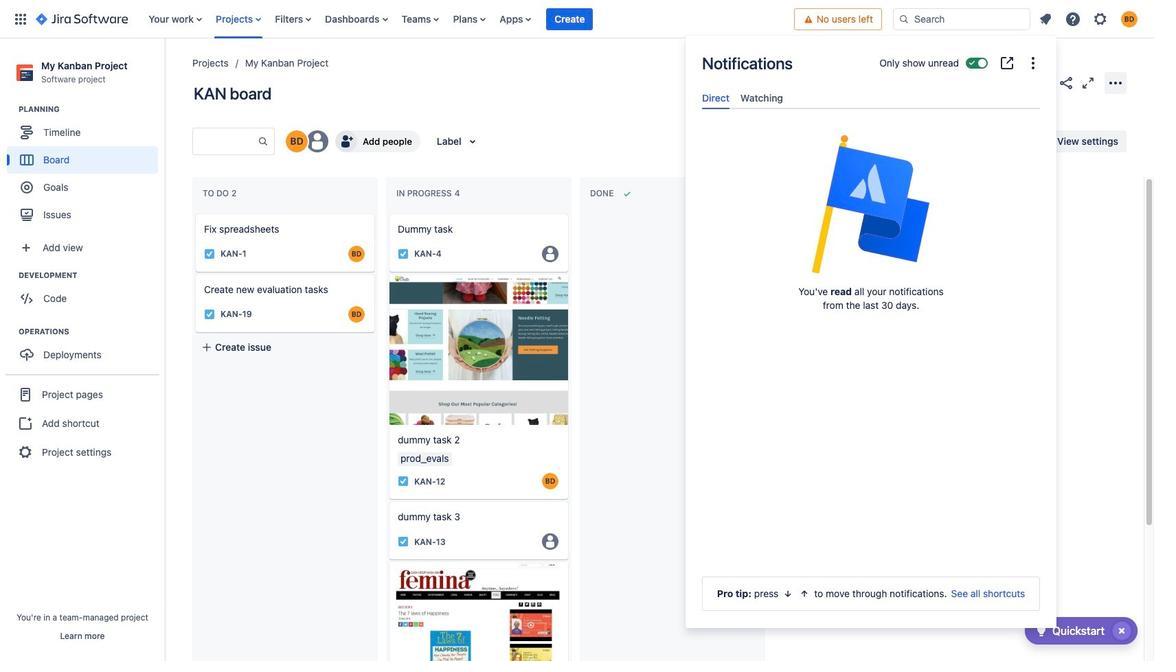 Task type: vqa. For each thing, say whether or not it's contained in the screenshot.
the leftmost Create issue icon
yes



Task type: locate. For each thing, give the bounding box(es) containing it.
check image
[[1034, 623, 1050, 640]]

jira software image
[[36, 11, 128, 27], [36, 11, 128, 27]]

star kan board image
[[1036, 75, 1053, 91]]

1 vertical spatial task image
[[398, 477, 409, 488]]

task image down to do "element"
[[204, 249, 215, 260]]

create issue image down in progress element
[[380, 205, 397, 221]]

help image
[[1065, 11, 1082, 27]]

task image for create issue image related to to do "element"
[[204, 249, 215, 260]]

heading for group for development icon
[[19, 270, 164, 281]]

search image
[[899, 13, 910, 24]]

2 vertical spatial task image
[[398, 537, 409, 548]]

0 vertical spatial task image
[[204, 309, 215, 320]]

group
[[7, 104, 164, 233], [7, 270, 164, 317], [7, 327, 164, 373], [5, 375, 159, 472]]

sidebar element
[[0, 38, 165, 662]]

sidebar navigation image
[[150, 55, 180, 82]]

tab list
[[697, 87, 1046, 109]]

open notifications in a new tab image
[[999, 55, 1016, 71]]

notifications image
[[1038, 11, 1054, 27]]

1 horizontal spatial task image
[[398, 249, 409, 260]]

2 task image from the left
[[398, 249, 409, 260]]

more image
[[1025, 55, 1042, 71]]

enter full screen image
[[1080, 75, 1097, 91]]

1 heading from the top
[[19, 104, 164, 115]]

1 task image from the left
[[204, 249, 215, 260]]

settings image
[[1093, 11, 1109, 27]]

create issue image down to do "element"
[[186, 205, 203, 221]]

2 create issue image from the left
[[380, 205, 397, 221]]

planning image
[[2, 101, 19, 118]]

3 heading from the top
[[19, 327, 164, 338]]

0 horizontal spatial list
[[142, 0, 794, 38]]

create issue image
[[186, 205, 203, 221], [380, 205, 397, 221]]

2 heading from the top
[[19, 270, 164, 281]]

arrow down image
[[783, 589, 794, 600]]

dialog
[[686, 36, 1057, 629]]

goal image
[[21, 182, 33, 194]]

1 create issue image from the left
[[186, 205, 203, 221]]

list
[[142, 0, 794, 38], [1034, 7, 1146, 31]]

0 vertical spatial heading
[[19, 104, 164, 115]]

list item
[[547, 0, 593, 38]]

0 horizontal spatial task image
[[204, 249, 215, 260]]

2 vertical spatial heading
[[19, 327, 164, 338]]

task image
[[204, 249, 215, 260], [398, 249, 409, 260]]

appswitcher icon image
[[12, 11, 29, 27]]

group for operations icon
[[7, 327, 164, 373]]

1 vertical spatial heading
[[19, 270, 164, 281]]

0 horizontal spatial create issue image
[[186, 205, 203, 221]]

to do element
[[203, 188, 240, 199]]

tab panel
[[697, 109, 1046, 122]]

task image down in progress element
[[398, 249, 409, 260]]

task image
[[204, 309, 215, 320], [398, 477, 409, 488], [398, 537, 409, 548]]

None search field
[[893, 8, 1031, 30]]

create issue image for in progress element
[[380, 205, 397, 221]]

heading
[[19, 104, 164, 115], [19, 270, 164, 281], [19, 327, 164, 338]]

1 horizontal spatial create issue image
[[380, 205, 397, 221]]

group for development icon
[[7, 270, 164, 317]]

more actions image
[[1108, 75, 1124, 91]]

banner
[[0, 0, 1155, 38]]



Task type: describe. For each thing, give the bounding box(es) containing it.
task image for create issue image related to in progress element
[[398, 249, 409, 260]]

in progress element
[[397, 188, 463, 199]]

operations image
[[2, 324, 19, 340]]

development image
[[2, 267, 19, 284]]

Search field
[[893, 8, 1031, 30]]

import image
[[873, 133, 889, 150]]

group for planning icon
[[7, 104, 164, 233]]

add people image
[[338, 133, 355, 150]]

Search this board text field
[[193, 129, 258, 154]]

1 horizontal spatial list
[[1034, 7, 1146, 31]]

dismiss quickstart image
[[1111, 621, 1133, 643]]

heading for group for planning icon
[[19, 104, 164, 115]]

create issue image for to do "element"
[[186, 205, 203, 221]]

heading for group corresponding to operations icon
[[19, 327, 164, 338]]

primary element
[[8, 0, 794, 38]]

your profile and settings image
[[1122, 11, 1138, 27]]

arrow up image
[[800, 589, 811, 600]]



